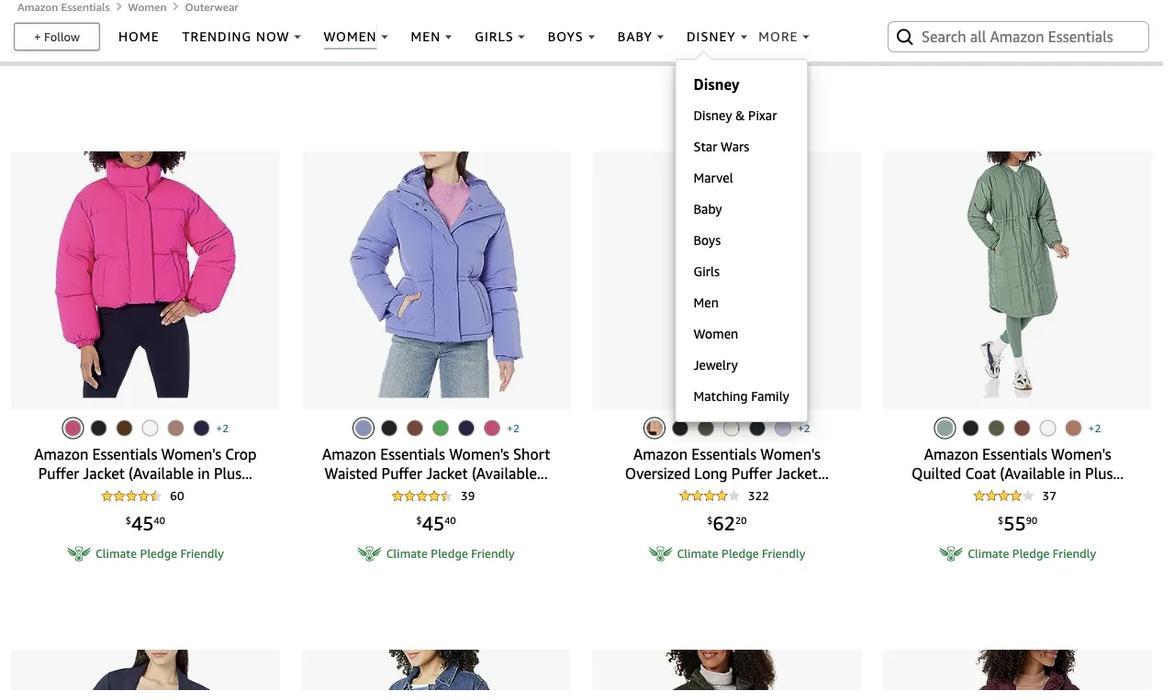 Task type: locate. For each thing, give the bounding box(es) containing it.
eggshell white image
[[724, 420, 740, 436]]

black image
[[672, 420, 689, 436]]

pledge down $ 62 20
[[722, 547, 759, 561]]

1 climate pledge friendly from the left
[[95, 547, 224, 561]]

$ for 39
[[417, 515, 422, 526]]

1 horizontal spatial deep brown image
[[407, 420, 423, 436]]

$ 45 40
[[126, 512, 165, 535], [417, 512, 456, 535]]

friendly down '39'
[[471, 547, 515, 561]]

pledge for 37
[[1013, 547, 1050, 561]]

+2 for 39
[[507, 421, 520, 434]]

black image for 39
[[381, 420, 398, 436]]

follow
[[44, 29, 80, 44]]

amazon essentials women's lightweight long-sleeve water-resistant puffer jacket (available in plus size) image
[[663, 650, 792, 692]]

20
[[736, 515, 747, 526]]

3 +2 link from the left
[[798, 420, 811, 436]]

1 45 from the left
[[131, 512, 154, 535]]

light brown image
[[167, 420, 184, 436], [646, 420, 663, 436], [1066, 420, 1082, 436]]

3 pledge from the left
[[722, 547, 759, 561]]

eggshell white image
[[142, 420, 158, 436], [1040, 420, 1057, 436]]

black image for 37
[[963, 420, 979, 436]]

1 black image from the left
[[90, 420, 107, 436]]

1 horizontal spatial black image
[[381, 420, 398, 436]]

0 horizontal spatial 40
[[154, 515, 165, 526]]

$ 62 20
[[707, 512, 747, 535]]

1 eggshell white image from the left
[[142, 420, 158, 436]]

1 +2 link from the left
[[216, 420, 229, 436]]

4 $ from the left
[[998, 515, 1004, 526]]

1 +2 from the left
[[216, 421, 229, 434]]

2 deep brown image from the left
[[407, 420, 423, 436]]

2 $ from the left
[[417, 515, 422, 526]]

friendly down the 37 at the right bottom
[[1053, 547, 1097, 561]]

62
[[713, 512, 736, 535]]

purple blue image
[[355, 420, 372, 436]]

amazon essentials women's oversized long puffer jacket (available in plus size) image
[[677, 152, 778, 398]]

dark olive image
[[989, 420, 1005, 436]]

1 40 from the left
[[154, 515, 165, 526]]

3 climate pledge friendly from the left
[[677, 547, 806, 561]]

2 eggshell white image from the left
[[1040, 420, 1057, 436]]

+
[[34, 29, 41, 44]]

climate for 60
[[95, 547, 137, 561]]

2 climate pledge friendly from the left
[[386, 547, 515, 561]]

climate for 322
[[677, 547, 719, 561]]

amazon essentials women's quilted coat (available in plus size) image
[[967, 152, 1069, 398]]

4 friendly from the left
[[1053, 547, 1097, 561]]

3 $ from the left
[[707, 515, 713, 526]]

3 black image from the left
[[963, 420, 979, 436]]

2 navy image from the left
[[458, 420, 475, 436]]

search image
[[894, 26, 917, 48]]

1 horizontal spatial 45
[[422, 512, 445, 535]]

+2 link
[[216, 420, 229, 436], [507, 420, 520, 436], [798, 420, 811, 436], [1089, 420, 1102, 436]]

climate pledge friendly for 60
[[95, 547, 224, 561]]

1 horizontal spatial navy image
[[458, 420, 475, 436]]

deep brown image
[[116, 420, 133, 436], [407, 420, 423, 436], [1014, 420, 1031, 436]]

2 +2 from the left
[[507, 421, 520, 434]]

amazon essentials women's lightweight long-sleeve full-zip water-resistant packable hooded puffer jacket image
[[942, 650, 1094, 692]]

2 climate from the left
[[386, 547, 428, 561]]

0 horizontal spatial light brown image
[[167, 420, 184, 436]]

amazon essentials women's relaxed-fit soft ponte blazer image
[[63, 650, 228, 692]]

1 horizontal spatial eggshell white image
[[1040, 420, 1057, 436]]

+2 for 60
[[216, 421, 229, 434]]

0 horizontal spatial neon pink image
[[65, 420, 81, 436]]

pledge for 60
[[140, 547, 177, 561]]

39
[[461, 488, 475, 503]]

4 climate from the left
[[968, 547, 1010, 561]]

2 horizontal spatial deep brown image
[[1014, 420, 1031, 436]]

40
[[154, 515, 165, 526], [445, 515, 456, 526]]

1 horizontal spatial 40
[[445, 515, 456, 526]]

$ for 37
[[998, 515, 1004, 526]]

4 +2 from the left
[[1089, 421, 1102, 434]]

+ follow
[[34, 29, 80, 44]]

friendly
[[180, 547, 224, 561], [471, 547, 515, 561], [762, 547, 806, 561], [1053, 547, 1097, 561]]

climate pledge friendly for 39
[[386, 547, 515, 561]]

1 horizontal spatial neon pink image
[[484, 420, 501, 436]]

4 pledge from the left
[[1013, 547, 1050, 561]]

amazon essentials women's jean jacket (available in plus size) image
[[359, 650, 513, 692]]

$ for 60
[[126, 515, 131, 526]]

2 friendly from the left
[[471, 547, 515, 561]]

2 horizontal spatial black image
[[963, 420, 979, 436]]

2 40 from the left
[[445, 515, 456, 526]]

3 climate from the left
[[677, 547, 719, 561]]

0 horizontal spatial navy image
[[193, 420, 210, 436]]

2 black image from the left
[[381, 420, 398, 436]]

climate pledge friendly down 60
[[95, 547, 224, 561]]

0 horizontal spatial eggshell white image
[[142, 420, 158, 436]]

friendly down 322 on the bottom right of the page
[[762, 547, 806, 561]]

$ inside $ 55 90
[[998, 515, 1004, 526]]

climate pledge friendly down the 90
[[968, 547, 1097, 561]]

1 pledge from the left
[[140, 547, 177, 561]]

climate pledge friendly
[[95, 547, 224, 561], [386, 547, 515, 561], [677, 547, 806, 561], [968, 547, 1097, 561]]

2 45 from the left
[[422, 512, 445, 535]]

45 for 60
[[131, 512, 154, 535]]

+ follow button
[[15, 24, 99, 49]]

+2
[[216, 421, 229, 434], [507, 421, 520, 434], [798, 421, 811, 434], [1089, 421, 1102, 434]]

+2 link for 60
[[216, 420, 229, 436]]

0 horizontal spatial deep brown image
[[116, 420, 133, 436]]

light brown image right dark olive icon
[[1066, 420, 1082, 436]]

pledge down $ 55 90
[[1013, 547, 1050, 561]]

black image
[[90, 420, 107, 436], [381, 420, 398, 436], [963, 420, 979, 436]]

climate pledge friendly for 37
[[968, 547, 1097, 561]]

0 horizontal spatial $ 45 40
[[126, 512, 165, 535]]

climate pledge friendly down '39'
[[386, 547, 515, 561]]

$
[[126, 515, 131, 526], [417, 515, 422, 526], [707, 515, 713, 526], [998, 515, 1004, 526]]

climate pledge friendly down 20
[[677, 547, 806, 561]]

pledge for 39
[[431, 547, 468, 561]]

45 for 39
[[422, 512, 445, 535]]

45
[[131, 512, 154, 535], [422, 512, 445, 535]]

3 friendly from the left
[[762, 547, 806, 561]]

pledge
[[140, 547, 177, 561], [431, 547, 468, 561], [722, 547, 759, 561], [1013, 547, 1050, 561]]

1 $ from the left
[[126, 515, 131, 526]]

2 $ 45 40 from the left
[[417, 512, 456, 535]]

pledge down 60
[[140, 547, 177, 561]]

4 +2 link from the left
[[1089, 420, 1102, 436]]

2 horizontal spatial light brown image
[[1066, 420, 1082, 436]]

1 deep brown image from the left
[[116, 420, 133, 436]]

1 climate from the left
[[95, 547, 137, 561]]

1 $ 45 40 from the left
[[126, 512, 165, 535]]

light brown image up 60
[[167, 420, 184, 436]]

3 +2 from the left
[[798, 421, 811, 434]]

2 pledge from the left
[[431, 547, 468, 561]]

amazon essentials women's short waisted puffer jacket (available in plus size) image
[[349, 152, 523, 398]]

1 horizontal spatial light brown image
[[646, 420, 663, 436]]

0 horizontal spatial 45
[[131, 512, 154, 535]]

2 +2 link from the left
[[507, 420, 520, 436]]

1 friendly from the left
[[180, 547, 224, 561]]

$ inside $ 62 20
[[707, 515, 713, 526]]

322
[[748, 488, 769, 503]]

navy image
[[193, 420, 210, 436], [458, 420, 475, 436]]

neon pink image
[[65, 420, 81, 436], [484, 420, 501, 436]]

40 for 39
[[445, 515, 456, 526]]

4 climate pledge friendly from the left
[[968, 547, 1097, 561]]

3 deep brown image from the left
[[1014, 420, 1031, 436]]

0 horizontal spatial black image
[[90, 420, 107, 436]]

1 horizontal spatial $ 45 40
[[417, 512, 456, 535]]

light brown image left black image
[[646, 420, 663, 436]]

friendly down 60
[[180, 547, 224, 561]]

climate
[[95, 547, 137, 561], [386, 547, 428, 561], [677, 547, 719, 561], [968, 547, 1010, 561]]

pledge down '39'
[[431, 547, 468, 561]]



Task type: describe. For each thing, give the bounding box(es) containing it.
1 neon pink image from the left
[[65, 420, 81, 436]]

$ 45 40 for 39
[[417, 512, 456, 535]]

40 for 60
[[154, 515, 165, 526]]

deep brown image for 60
[[116, 420, 133, 436]]

purple image
[[775, 420, 791, 436]]

dark olive image
[[698, 420, 714, 436]]

climate for 37
[[968, 547, 1010, 561]]

green image
[[433, 420, 449, 436]]

2 light brown image from the left
[[646, 420, 663, 436]]

1 light brown image from the left
[[167, 420, 184, 436]]

black image for 60
[[90, 420, 107, 436]]

$ for 322
[[707, 515, 713, 526]]

Search all Amazon Essentials search field
[[922, 21, 1119, 52]]

55
[[1004, 512, 1027, 535]]

climate for 39
[[386, 547, 428, 561]]

sage green image
[[937, 420, 954, 436]]

navy image
[[749, 420, 766, 436]]

+2 for 37
[[1089, 421, 1102, 434]]

deep brown image for 39
[[407, 420, 423, 436]]

friendly for 322
[[762, 547, 806, 561]]

friendly for 39
[[471, 547, 515, 561]]

$ 55 90
[[998, 512, 1038, 535]]

+2 for 322
[[798, 421, 811, 434]]

1 navy image from the left
[[193, 420, 210, 436]]

60
[[170, 488, 184, 503]]

2 neon pink image from the left
[[484, 420, 501, 436]]

climate pledge friendly for 322
[[677, 547, 806, 561]]

$ 45 40 for 60
[[126, 512, 165, 535]]

+2 link for 322
[[798, 420, 811, 436]]

pledge for 322
[[722, 547, 759, 561]]

+2 link for 37
[[1089, 420, 1102, 436]]

3 light brown image from the left
[[1066, 420, 1082, 436]]

friendly for 60
[[180, 547, 224, 561]]

amazon essentials women's crop puffer jacket (available in plus size) image
[[55, 152, 236, 398]]

90
[[1027, 515, 1038, 526]]

friendly for 37
[[1053, 547, 1097, 561]]

37
[[1043, 488, 1057, 503]]

+2 link for 39
[[507, 420, 520, 436]]



Task type: vqa. For each thing, say whether or not it's contained in the screenshot.
SEARCH image
yes



